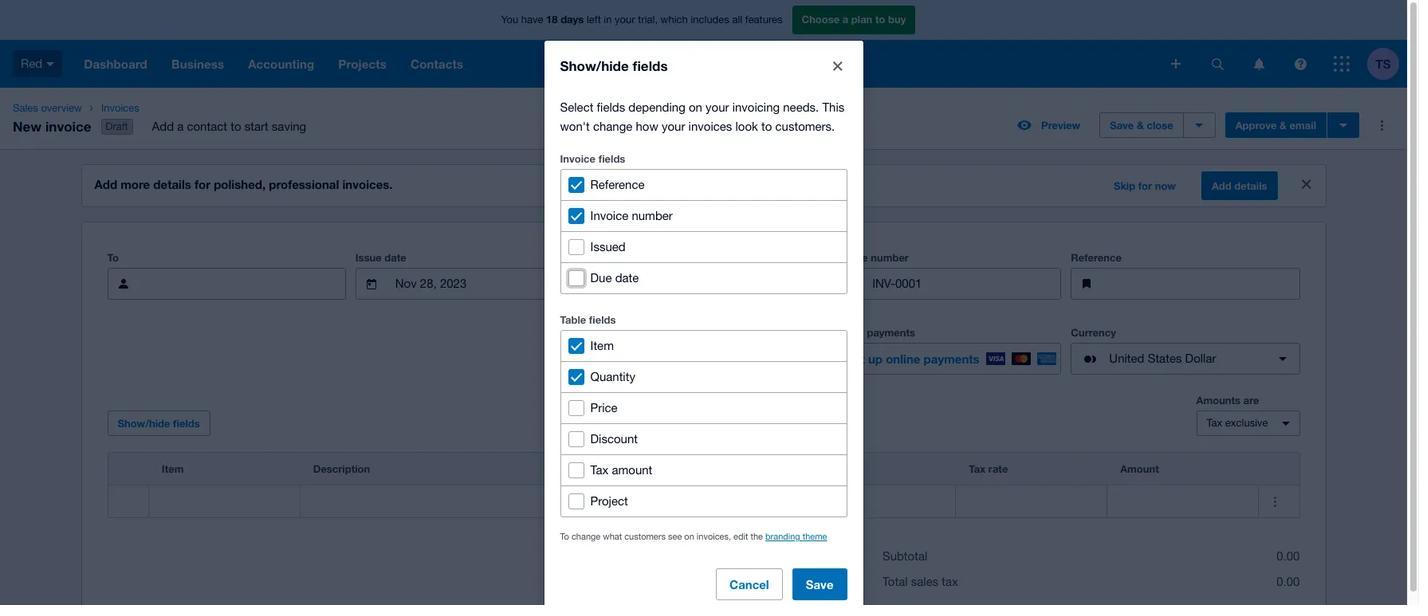 Task type: describe. For each thing, give the bounding box(es) containing it.
to for add a contact to start saving
[[231, 120, 241, 133]]

invoices.
[[342, 177, 393, 191]]

to for choose a plan to buy
[[875, 13, 885, 26]]

Invoice number text field
[[871, 269, 1061, 299]]

to for to change what customers see on invoices, edit the branding theme
[[560, 532, 569, 541]]

add more details for polished, professional invoices.
[[94, 177, 393, 191]]

customers.
[[775, 120, 835, 133]]

show/hide fields inside button
[[118, 417, 200, 430]]

invoice fields
[[560, 152, 625, 165]]

ts
[[1376, 56, 1391, 71]]

saving
[[272, 120, 306, 133]]

set up online payments
[[846, 352, 980, 366]]

number inside 'invoice fields' "group"
[[632, 209, 673, 222]]

price
[[590, 401, 618, 415]]

invoice number element
[[833, 268, 1062, 300]]

branding theme link
[[766, 532, 827, 541]]

amounts are
[[1197, 394, 1259, 407]]

rate
[[989, 463, 1008, 475]]

invoicing
[[733, 100, 780, 114]]

show/hide fields dialog
[[544, 41, 863, 605]]

sales overview
[[13, 102, 82, 114]]

add a contact to start saving
[[152, 120, 306, 133]]

0.00 for total sales tax
[[1277, 575, 1300, 589]]

which
[[661, 14, 688, 26]]

save for save
[[806, 577, 834, 592]]

& for email
[[1280, 119, 1287, 132]]

includes
[[691, 14, 729, 26]]

sales overview link
[[6, 100, 88, 116]]

save & close button
[[1100, 113, 1184, 138]]

now
[[1155, 180, 1176, 192]]

due date inside 'invoice fields' "group"
[[590, 271, 639, 285]]

a for plan
[[843, 13, 849, 26]]

needs.
[[783, 100, 819, 114]]

add for add a contact to start saving
[[152, 120, 174, 133]]

plan
[[852, 13, 873, 26]]

0 vertical spatial due date
[[594, 251, 639, 264]]

tax
[[942, 575, 958, 589]]

more date options image
[[553, 268, 584, 300]]

new
[[13, 118, 42, 134]]

to for to
[[107, 251, 119, 264]]

qty.
[[585, 463, 604, 475]]

skip for now button
[[1104, 173, 1186, 199]]

days
[[561, 13, 584, 26]]

show/hide inside button
[[118, 417, 170, 430]]

choose
[[802, 13, 840, 26]]

tax for tax rate
[[969, 463, 986, 475]]

0 vertical spatial due
[[594, 251, 614, 264]]

item inside table fields group
[[590, 339, 614, 352]]

0 horizontal spatial for
[[195, 177, 211, 191]]

table
[[560, 313, 586, 326]]

save button
[[792, 569, 847, 600]]

add details
[[1212, 180, 1267, 192]]

project
[[590, 494, 628, 508]]

united
[[1109, 352, 1145, 365]]

customers
[[625, 532, 666, 541]]

invoices link
[[95, 100, 319, 116]]

payments inside popup button
[[924, 352, 980, 366]]

invoice inside "group"
[[590, 209, 629, 222]]

for inside skip for now button
[[1138, 180, 1152, 192]]

approve & email button
[[1225, 113, 1327, 138]]

2 horizontal spatial svg image
[[1334, 56, 1350, 72]]

are
[[1244, 394, 1259, 407]]

amount
[[1120, 463, 1159, 475]]

united states dollar button
[[1071, 343, 1300, 375]]

issue
[[355, 251, 382, 264]]

reference inside 'invoice fields' "group"
[[590, 178, 645, 191]]

Description text field
[[300, 487, 572, 517]]

description
[[313, 463, 370, 475]]

cancel button
[[716, 569, 783, 600]]

To text field
[[146, 269, 345, 299]]

states
[[1148, 352, 1182, 365]]

select
[[560, 100, 594, 114]]

show/hide fields inside dialog
[[560, 57, 668, 74]]

svg image inside red popup button
[[46, 62, 54, 66]]

you
[[501, 14, 518, 26]]

the
[[751, 532, 763, 541]]

online payments
[[833, 326, 916, 339]]

tax for tax exclusive
[[1207, 417, 1223, 429]]

due inside 'invoice fields' "group"
[[590, 271, 612, 285]]

approve
[[1236, 119, 1277, 132]]

online
[[886, 352, 921, 366]]

currency
[[1071, 326, 1116, 339]]

invoices,
[[697, 532, 731, 541]]

table fields
[[560, 313, 616, 326]]

buy
[[888, 13, 906, 26]]

online
[[833, 326, 864, 339]]

invoices
[[101, 102, 139, 114]]

edit
[[734, 532, 748, 541]]

features
[[745, 14, 783, 26]]

choose a plan to buy
[[802, 13, 906, 26]]

have
[[521, 14, 543, 26]]

fields inside select fields depending on your invoicing needs.  this won't change how your invoices look to customers.
[[597, 100, 625, 114]]

add for add more details for polished, professional invoices.
[[94, 177, 117, 191]]

to inside select fields depending on your invoicing needs.  this won't change how your invoices look to customers.
[[762, 120, 772, 133]]

add details button
[[1202, 172, 1278, 200]]

how
[[636, 120, 659, 133]]

set up online payments button
[[833, 343, 1062, 375]]

skip for now
[[1114, 180, 1176, 192]]

add for add details
[[1212, 180, 1232, 192]]

in
[[604, 14, 612, 26]]

tax rate
[[969, 463, 1008, 475]]

0 horizontal spatial item
[[162, 463, 184, 475]]

email
[[1290, 119, 1317, 132]]

Due date text field
[[632, 269, 785, 299]]

1 horizontal spatial invoice number
[[833, 251, 909, 264]]

ts banner
[[0, 0, 1407, 88]]

tax exclusive button
[[1197, 411, 1300, 436]]

invoice
[[45, 118, 91, 134]]

united states dollar
[[1109, 352, 1216, 365]]

2 horizontal spatial svg image
[[1295, 58, 1307, 70]]

close image
[[822, 50, 854, 82]]



Task type: locate. For each thing, give the bounding box(es) containing it.
item down table fields
[[590, 339, 614, 352]]

branding
[[766, 532, 800, 541]]

1 vertical spatial due
[[590, 271, 612, 285]]

0 horizontal spatial tax
[[590, 463, 609, 477]]

to right look
[[762, 120, 772, 133]]

0 horizontal spatial number
[[632, 209, 673, 222]]

0 horizontal spatial to
[[231, 120, 241, 133]]

a inside the ts banner
[[843, 13, 849, 26]]

1 horizontal spatial item
[[590, 339, 614, 352]]

fields
[[633, 57, 668, 74], [597, 100, 625, 114], [599, 152, 625, 165], [589, 313, 616, 326], [173, 417, 200, 430]]

0 vertical spatial reference
[[590, 178, 645, 191]]

issued
[[590, 240, 626, 254]]

to left buy
[[875, 13, 885, 26]]

1 vertical spatial item
[[162, 463, 184, 475]]

1 horizontal spatial show/hide fields
[[560, 57, 668, 74]]

0 vertical spatial item
[[590, 339, 614, 352]]

1 horizontal spatial tax
[[969, 463, 986, 475]]

to left start
[[231, 120, 241, 133]]

payments up online
[[867, 326, 916, 339]]

ts button
[[1368, 40, 1407, 88]]

change left how in the left top of the page
[[593, 120, 633, 133]]

2 horizontal spatial your
[[706, 100, 729, 114]]

0 horizontal spatial show/hide
[[118, 417, 170, 430]]

1 vertical spatial a
[[177, 120, 184, 133]]

invoice number up issued
[[590, 209, 673, 222]]

add more details for polished, professional invoices. status
[[82, 165, 1326, 207]]

& inside approve & email button
[[1280, 119, 1287, 132]]

1 vertical spatial 0.00
[[1277, 575, 1300, 589]]

total sales tax
[[883, 575, 958, 589]]

your inside you have 18 days left in your trial, which includes all features
[[615, 14, 635, 26]]

svg image up close
[[1171, 59, 1181, 69]]

show/hide fields button
[[107, 411, 210, 436]]

tax down amounts
[[1207, 417, 1223, 429]]

invoice up issued
[[590, 209, 629, 222]]

polished,
[[214, 177, 266, 191]]

1 horizontal spatial for
[[1138, 180, 1152, 192]]

1 vertical spatial payments
[[924, 352, 980, 366]]

due
[[594, 251, 614, 264], [590, 271, 612, 285]]

discount
[[590, 432, 638, 446]]

0 vertical spatial a
[[843, 13, 849, 26]]

this
[[822, 100, 845, 114]]

1 horizontal spatial number
[[871, 251, 909, 264]]

a
[[843, 13, 849, 26], [177, 120, 184, 133]]

2 horizontal spatial to
[[875, 13, 885, 26]]

1 vertical spatial invoice
[[590, 209, 629, 222]]

invoice fields group
[[560, 169, 847, 294]]

a left contact
[[177, 120, 184, 133]]

invoice line item list element
[[107, 452, 1300, 518]]

won't
[[560, 120, 590, 133]]

details down approve
[[1235, 180, 1267, 192]]

svg image
[[1334, 56, 1350, 72], [1254, 58, 1264, 70], [1171, 59, 1181, 69]]

red button
[[0, 40, 72, 88]]

for
[[195, 177, 211, 191], [1138, 180, 1152, 192]]

0 horizontal spatial show/hide fields
[[118, 417, 200, 430]]

0 horizontal spatial payments
[[867, 326, 916, 339]]

1 horizontal spatial svg image
[[1254, 58, 1264, 70]]

details inside add details button
[[1235, 180, 1267, 192]]

quantity
[[590, 370, 635, 384]]

cancel
[[730, 577, 769, 592]]

1 0.00 from the top
[[1277, 550, 1300, 563]]

0 vertical spatial on
[[689, 100, 702, 114]]

table fields group
[[560, 330, 847, 518]]

date for due date text box
[[617, 251, 639, 264]]

total
[[883, 575, 908, 589]]

1 horizontal spatial payments
[[924, 352, 980, 366]]

tax inside popup button
[[1207, 417, 1223, 429]]

invoice for invoice number element
[[833, 251, 868, 264]]

0 horizontal spatial svg image
[[46, 62, 54, 66]]

0 horizontal spatial save
[[806, 577, 834, 592]]

fields inside button
[[173, 417, 200, 430]]

preview
[[1041, 119, 1081, 132]]

reference down invoice fields
[[590, 178, 645, 191]]

exclusive
[[1225, 417, 1268, 429]]

1 vertical spatial save
[[806, 577, 834, 592]]

1 horizontal spatial details
[[1235, 180, 1267, 192]]

invoice for 'invoice fields' "group"
[[560, 152, 596, 165]]

save & close
[[1110, 119, 1174, 132]]

issue date
[[355, 251, 407, 264]]

account
[[818, 463, 859, 475]]

save inside show/hide fields dialog
[[806, 577, 834, 592]]

trial,
[[638, 14, 658, 26]]

draft
[[106, 121, 128, 132]]

red
[[21, 56, 42, 70]]

your down depending
[[662, 120, 685, 133]]

on up invoices at the top of the page
[[689, 100, 702, 114]]

details
[[153, 177, 191, 191], [1235, 180, 1267, 192]]

left
[[587, 14, 601, 26]]

0 horizontal spatial details
[[153, 177, 191, 191]]

2 0.00 from the top
[[1277, 575, 1300, 589]]

invoice down won't
[[560, 152, 596, 165]]

1 vertical spatial on
[[684, 532, 694, 541]]

0 vertical spatial show/hide
[[560, 57, 629, 74]]

due date
[[594, 251, 639, 264], [590, 271, 639, 285]]

0 horizontal spatial invoice number
[[590, 209, 673, 222]]

1 vertical spatial show/hide
[[118, 417, 170, 430]]

1 vertical spatial show/hide fields
[[118, 417, 200, 430]]

1 horizontal spatial svg image
[[1212, 58, 1224, 70]]

change inside select fields depending on your invoicing needs.  this won't change how your invoices look to customers.
[[593, 120, 633, 133]]

1 vertical spatial due date
[[590, 271, 639, 285]]

change
[[593, 120, 633, 133], [572, 532, 601, 541]]

1 horizontal spatial show/hide
[[560, 57, 629, 74]]

invoice number
[[590, 209, 673, 222], [833, 251, 909, 264]]

a for contact
[[177, 120, 184, 133]]

set
[[846, 352, 865, 366]]

date
[[385, 251, 407, 264], [617, 251, 639, 264], [615, 271, 639, 285]]

on inside select fields depending on your invoicing needs.  this won't change how your invoices look to customers.
[[689, 100, 702, 114]]

1 vertical spatial number
[[871, 251, 909, 264]]

0 vertical spatial save
[[1110, 119, 1134, 132]]

add left more
[[94, 177, 117, 191]]

show/hide
[[560, 57, 629, 74], [118, 417, 170, 430]]

1 vertical spatial to
[[560, 532, 569, 541]]

contact
[[187, 120, 227, 133]]

tax left rate
[[969, 463, 986, 475]]

tax up project
[[590, 463, 609, 477]]

Amount field
[[1108, 487, 1258, 517]]

18
[[546, 13, 558, 26]]

Reference text field
[[1109, 269, 1299, 299]]

& for close
[[1137, 119, 1144, 132]]

0 horizontal spatial &
[[1137, 119, 1144, 132]]

1 horizontal spatial save
[[1110, 119, 1134, 132]]

0 horizontal spatial a
[[177, 120, 184, 133]]

0 vertical spatial number
[[632, 209, 673, 222]]

for left polished,
[[195, 177, 211, 191]]

show/hide inside dialog
[[560, 57, 629, 74]]

2 & from the left
[[1280, 119, 1287, 132]]

tax for tax amount
[[590, 463, 609, 477]]

1 vertical spatial change
[[572, 532, 601, 541]]

1 vertical spatial reference
[[1071, 251, 1122, 264]]

due up table fields
[[594, 251, 614, 264]]

1 horizontal spatial reference
[[1071, 251, 1122, 264]]

contact element
[[107, 268, 346, 300]]

save down theme
[[806, 577, 834, 592]]

preview button
[[1008, 113, 1090, 138]]

tax inside "invoice line item list" element
[[969, 463, 986, 475]]

0 vertical spatial change
[[593, 120, 633, 133]]

invoice number up online payments
[[833, 251, 909, 264]]

2 horizontal spatial add
[[1212, 180, 1232, 192]]

tax amount
[[590, 463, 653, 477]]

date inside 'invoice fields' "group"
[[615, 271, 639, 285]]

date for 'issue date' text field
[[385, 251, 407, 264]]

to
[[107, 251, 119, 264], [560, 532, 569, 541]]

new invoice
[[13, 118, 91, 134]]

save
[[1110, 119, 1134, 132], [806, 577, 834, 592]]

skip
[[1114, 180, 1136, 192]]

your up invoices at the top of the page
[[706, 100, 729, 114]]

tax exclusive
[[1207, 417, 1268, 429]]

1 horizontal spatial &
[[1280, 119, 1287, 132]]

0 horizontal spatial your
[[615, 14, 635, 26]]

add right the now at the top
[[1212, 180, 1232, 192]]

you have 18 days left in your trial, which includes all features
[[501, 13, 783, 26]]

your right in
[[615, 14, 635, 26]]

number up invoice number element
[[871, 251, 909, 264]]

1 horizontal spatial your
[[662, 120, 685, 133]]

start
[[245, 120, 268, 133]]

1 horizontal spatial to
[[762, 120, 772, 133]]

0 horizontal spatial svg image
[[1171, 59, 1181, 69]]

0 vertical spatial invoice number
[[590, 209, 673, 222]]

all
[[732, 14, 743, 26]]

add left contact
[[152, 120, 174, 133]]

2 vertical spatial your
[[662, 120, 685, 133]]

depending
[[629, 100, 686, 114]]

select fields depending on your invoicing needs.  this won't change how your invoices look to customers.
[[560, 100, 845, 133]]

add
[[152, 120, 174, 133], [94, 177, 117, 191], [1212, 180, 1232, 192]]

approve & email
[[1236, 119, 1317, 132]]

close
[[1147, 119, 1174, 132]]

amount
[[612, 463, 653, 477]]

0 vertical spatial show/hide fields
[[560, 57, 668, 74]]

item down show/hide fields button at the left
[[162, 463, 184, 475]]

2 vertical spatial invoice
[[833, 251, 868, 264]]

on
[[689, 100, 702, 114], [684, 532, 694, 541]]

0 horizontal spatial add
[[94, 177, 117, 191]]

payments right online
[[924, 352, 980, 366]]

sales
[[13, 102, 38, 114]]

0 vertical spatial payments
[[867, 326, 916, 339]]

what
[[603, 532, 622, 541]]

Quantity field
[[572, 487, 653, 517]]

& left the email
[[1280, 119, 1287, 132]]

1 horizontal spatial to
[[560, 532, 569, 541]]

add inside button
[[1212, 180, 1232, 192]]

dollar
[[1185, 352, 1216, 365]]

0.00
[[1277, 550, 1300, 563], [1277, 575, 1300, 589]]

svg image up approve
[[1254, 58, 1264, 70]]

save left close
[[1110, 119, 1134, 132]]

show/hide fields
[[560, 57, 668, 74], [118, 417, 200, 430]]

on right 'see'
[[684, 532, 694, 541]]

a left plan
[[843, 13, 849, 26]]

number down add more details for polished, professional invoices. status
[[632, 209, 673, 222]]

change left what on the left of the page
[[572, 532, 601, 541]]

& inside the save & close button
[[1137, 119, 1144, 132]]

invoice number inside 'invoice fields' "group"
[[590, 209, 673, 222]]

0 horizontal spatial to
[[107, 251, 119, 264]]

up
[[868, 352, 883, 366]]

1 horizontal spatial a
[[843, 13, 849, 26]]

svg image
[[1212, 58, 1224, 70], [1295, 58, 1307, 70], [46, 62, 54, 66]]

details right more
[[153, 177, 191, 191]]

1 vertical spatial your
[[706, 100, 729, 114]]

to inside show/hide fields dialog
[[560, 532, 569, 541]]

1 & from the left
[[1137, 119, 1144, 132]]

due down issued
[[590, 271, 612, 285]]

sales
[[911, 575, 939, 589]]

save for save & close
[[1110, 119, 1134, 132]]

Issue date text field
[[394, 269, 546, 299]]

invoices
[[689, 120, 732, 133]]

tax inside table fields group
[[590, 463, 609, 477]]

invoice
[[560, 152, 596, 165], [590, 209, 629, 222], [833, 251, 868, 264]]

1 horizontal spatial add
[[152, 120, 174, 133]]

& left close
[[1137, 119, 1144, 132]]

your
[[615, 14, 635, 26], [706, 100, 729, 114], [662, 120, 685, 133]]

1 vertical spatial invoice number
[[833, 251, 909, 264]]

0 vertical spatial to
[[107, 251, 119, 264]]

0 vertical spatial invoice
[[560, 152, 596, 165]]

invoice up online
[[833, 251, 868, 264]]

due date down issued
[[590, 271, 639, 285]]

see
[[668, 532, 682, 541]]

more date options image
[[791, 268, 823, 300]]

theme
[[803, 532, 827, 541]]

reference up currency
[[1071, 251, 1122, 264]]

due date up table fields
[[594, 251, 639, 264]]

svg image left ts on the top right
[[1334, 56, 1350, 72]]

overview
[[41, 102, 82, 114]]

0 vertical spatial your
[[615, 14, 635, 26]]

for left the now at the top
[[1138, 180, 1152, 192]]

0 horizontal spatial reference
[[590, 178, 645, 191]]

0 vertical spatial 0.00
[[1277, 550, 1300, 563]]

2 horizontal spatial tax
[[1207, 417, 1223, 429]]

0.00 for subtotal
[[1277, 550, 1300, 563]]

to inside the ts banner
[[875, 13, 885, 26]]



Task type: vqa. For each thing, say whether or not it's contained in the screenshot.
add for Add details
yes



